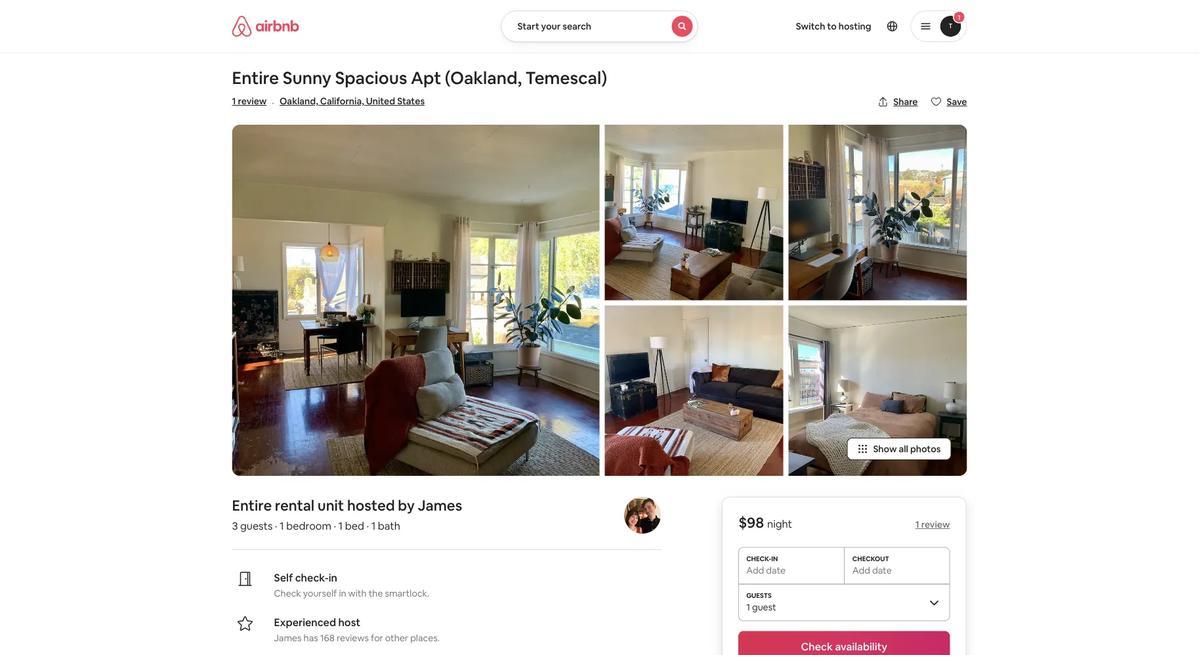 Task type: locate. For each thing, give the bounding box(es) containing it.
check inside self check-in check yourself in with the smartlock.
[[274, 588, 301, 600]]

1 vertical spatial in
[[339, 588, 346, 600]]

entire sunny spacious apt (oakland, temescal) image 4 image
[[789, 125, 968, 300]]

168
[[320, 632, 335, 644]]

1 vertical spatial check
[[802, 640, 834, 654]]

in up yourself
[[329, 571, 338, 584]]

all
[[899, 443, 909, 455]]

night
[[768, 517, 793, 531]]

check down self
[[274, 588, 301, 600]]

check availability
[[802, 640, 888, 654]]

0 vertical spatial review
[[238, 95, 267, 107]]

1 horizontal spatial review
[[922, 519, 951, 531]]

switch to hosting link
[[789, 12, 880, 40]]

0 horizontal spatial add date
[[747, 564, 786, 576]]

self check-in check yourself in with the smartlock.
[[274, 571, 430, 600]]

1 vertical spatial entire
[[232, 496, 272, 515]]

·
[[272, 96, 275, 109], [275, 519, 278, 533], [334, 519, 336, 533], [367, 519, 369, 533]]

1 horizontal spatial check
[[802, 640, 834, 654]]

1 button
[[911, 11, 968, 42]]

temescal)
[[526, 67, 608, 89]]

the
[[369, 588, 383, 600]]

check-
[[295, 571, 329, 584]]

states
[[397, 95, 425, 107]]

unit
[[318, 496, 344, 515]]

Start your search search field
[[501, 11, 698, 42]]

0 horizontal spatial check
[[274, 588, 301, 600]]

rental
[[275, 496, 315, 515]]

oakland,
[[280, 95, 318, 107]]

add date up guest on the right of the page
[[747, 564, 786, 576]]

apt
[[411, 67, 442, 89]]

add up 1 guest popup button
[[853, 564, 871, 576]]

0 horizontal spatial 1 review button
[[232, 95, 267, 108]]

entire up guests
[[232, 496, 272, 515]]

your
[[542, 20, 561, 32]]

2 entire from the top
[[232, 496, 272, 515]]

add
[[747, 564, 765, 576], [853, 564, 871, 576]]

show
[[874, 443, 897, 455]]

1 horizontal spatial add
[[853, 564, 871, 576]]

add up 1 guest in the right of the page
[[747, 564, 765, 576]]

entire inside entire rental unit hosted by james 3 guests · 1 bedroom · 1 bed · 1 bath
[[232, 496, 272, 515]]

learn more about the host, james. image
[[624, 497, 661, 534], [624, 497, 661, 534]]

add date up 1 guest popup button
[[853, 564, 892, 576]]

0 vertical spatial in
[[329, 571, 338, 584]]

start your search
[[518, 20, 592, 32]]

1 horizontal spatial add date
[[853, 564, 892, 576]]

date up guest on the right of the page
[[767, 564, 786, 576]]

self
[[274, 571, 293, 584]]

check left availability
[[802, 640, 834, 654]]

3
[[232, 519, 238, 533]]

bedroom
[[287, 519, 332, 533]]

check
[[274, 588, 301, 600], [802, 640, 834, 654]]

· inside 1 review · oakland, california, united states
[[272, 96, 275, 109]]

date
[[767, 564, 786, 576], [873, 564, 892, 576]]

1 vertical spatial 1 review button
[[916, 519, 951, 531]]

1 guest button
[[739, 584, 951, 621]]

show all photos button
[[848, 438, 952, 460]]

$98 night
[[739, 513, 793, 532]]

1 review button
[[232, 95, 267, 108], [916, 519, 951, 531]]

with
[[348, 588, 367, 600]]

1 date from the left
[[767, 564, 786, 576]]

entire for entire rental unit hosted by james 3 guests · 1 bedroom · 1 bed · 1 bath
[[232, 496, 272, 515]]

· left oakland,
[[272, 96, 275, 109]]

0 horizontal spatial add
[[747, 564, 765, 576]]

1 add from the left
[[747, 564, 765, 576]]

0 horizontal spatial review
[[238, 95, 267, 107]]

· left bed
[[334, 519, 336, 533]]

1 entire from the top
[[232, 67, 279, 89]]

1 vertical spatial review
[[922, 519, 951, 531]]

united
[[366, 95, 395, 107]]

bath
[[378, 519, 401, 533]]

add date
[[747, 564, 786, 576], [853, 564, 892, 576]]

2 add from the left
[[853, 564, 871, 576]]

review inside 1 review · oakland, california, united states
[[238, 95, 267, 107]]

experienced
[[274, 616, 336, 629]]

sunny
[[283, 67, 332, 89]]

· right guests
[[275, 519, 278, 533]]

entire left sunny
[[232, 67, 279, 89]]

review
[[238, 95, 267, 107], [922, 519, 951, 531]]

0 vertical spatial check
[[274, 588, 301, 600]]

entire rental unit hosted by james 3 guests · 1 bedroom · 1 bed · 1 bath
[[232, 496, 463, 533]]

in left with
[[339, 588, 346, 600]]

experienced host james has 168 reviews for other places.
[[274, 616, 440, 644]]

guests
[[240, 519, 273, 533]]

in
[[329, 571, 338, 584], [339, 588, 346, 600]]

california,
[[320, 95, 364, 107]]

0 vertical spatial entire
[[232, 67, 279, 89]]

1 review
[[916, 519, 951, 531]]

entire sunny spacious apt (oakland, temescal)
[[232, 67, 608, 89]]

entire sunny spacious apt (oakland, temescal) image 1 image
[[232, 125, 600, 476]]

date up 1 guest popup button
[[873, 564, 892, 576]]

host
[[339, 616, 361, 629]]

1 horizontal spatial date
[[873, 564, 892, 576]]

show all photos
[[874, 443, 941, 455]]

1
[[958, 13, 961, 21], [232, 95, 236, 107], [916, 519, 920, 531], [280, 519, 284, 533], [339, 519, 343, 533], [372, 519, 376, 533], [747, 601, 751, 613]]

0 horizontal spatial date
[[767, 564, 786, 576]]

entire
[[232, 67, 279, 89], [232, 496, 272, 515]]

has
[[304, 632, 318, 644]]

0 horizontal spatial in
[[329, 571, 338, 584]]



Task type: describe. For each thing, give the bounding box(es) containing it.
availability
[[836, 640, 888, 654]]

review for 1 review · oakland, california, united states
[[238, 95, 267, 107]]

· right bed
[[367, 519, 369, 533]]

$98
[[739, 513, 765, 532]]

check inside button
[[802, 640, 834, 654]]

profile element
[[714, 0, 968, 53]]

search
[[563, 20, 592, 32]]

to
[[828, 20, 837, 32]]

entire sunny spacious apt (oakland, temescal) image 3 image
[[605, 306, 784, 476]]

1 inside 1 review · oakland, california, united states
[[232, 95, 236, 107]]

1 review · oakland, california, united states
[[232, 95, 425, 109]]

start
[[518, 20, 540, 32]]

places.
[[411, 632, 440, 644]]

(oakland,
[[445, 67, 522, 89]]

1 guest
[[747, 601, 777, 613]]

start your search button
[[501, 11, 698, 42]]

spacious
[[335, 67, 407, 89]]

2 add date from the left
[[853, 564, 892, 576]]

entire for entire sunny spacious apt (oakland, temescal)
[[232, 67, 279, 89]]

guest
[[753, 601, 777, 613]]

1 add date from the left
[[747, 564, 786, 576]]

smartlock.
[[385, 588, 430, 600]]

for
[[371, 632, 383, 644]]

share button
[[873, 91, 924, 113]]

reviews
[[337, 632, 369, 644]]

share
[[894, 96, 918, 108]]

oakland, california, united states button
[[280, 93, 425, 109]]

hosting
[[839, 20, 872, 32]]

entire sunny spacious apt (oakland, temescal) image 2 image
[[605, 125, 784, 300]]

check availability button
[[739, 631, 951, 655]]

1 horizontal spatial 1 review button
[[916, 519, 951, 531]]

hosted
[[347, 496, 395, 515]]

1 horizontal spatial in
[[339, 588, 346, 600]]

switch
[[797, 20, 826, 32]]

other
[[385, 632, 409, 644]]

1 inside popup button
[[747, 601, 751, 613]]

photos
[[911, 443, 941, 455]]

review for 1 review
[[922, 519, 951, 531]]

2 date from the left
[[873, 564, 892, 576]]

save
[[947, 96, 968, 108]]

james
[[274, 632, 302, 644]]

bed
[[345, 519, 365, 533]]

0 vertical spatial 1 review button
[[232, 95, 267, 108]]

by james
[[398, 496, 463, 515]]

save button
[[926, 91, 973, 113]]

entire sunny spacious apt (oakland, temescal) image 5 image
[[789, 306, 968, 476]]

yourself
[[303, 588, 337, 600]]

1 inside "dropdown button"
[[958, 13, 961, 21]]

switch to hosting
[[797, 20, 872, 32]]



Task type: vqa. For each thing, say whether or not it's contained in the screenshot.
the rightmost Check
yes



